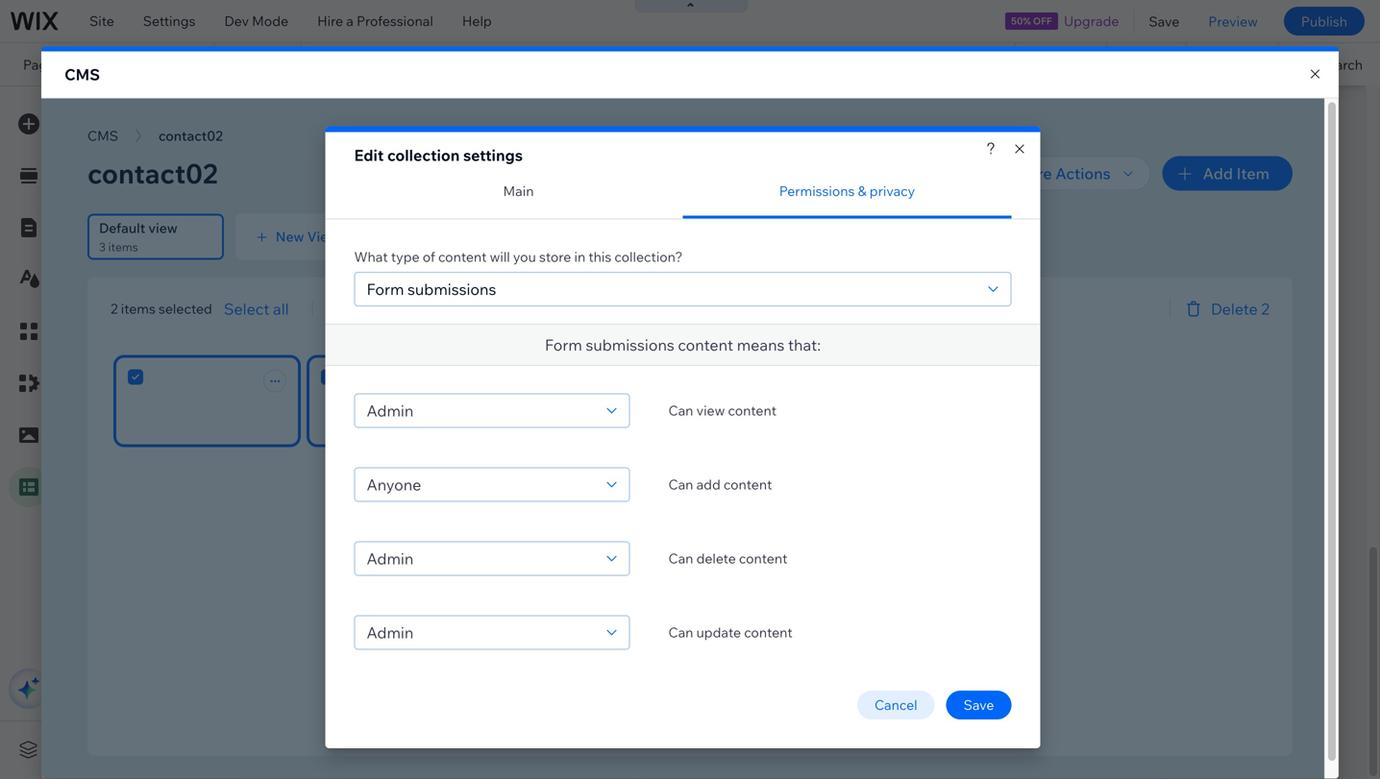 Task type: describe. For each thing, give the bounding box(es) containing it.
learn more
[[82, 221, 153, 238]]

a for add
[[426, 741, 433, 758]]

your collections collections created by a site collaborator.
[[263, 156, 521, 193]]

search button
[[1279, 43, 1380, 86]]

hire
[[317, 12, 343, 29]]

contact02 permissions: form submissions
[[313, 226, 481, 259]]

50%
[[1011, 15, 1031, 27]]

more
[[120, 221, 153, 238]]

permissions:
[[313, 245, 381, 259]]

save button
[[1135, 0, 1194, 42]]

upgrade
[[1064, 12, 1119, 29]]

50% off
[[1011, 15, 1052, 27]]

professional
[[357, 12, 433, 29]]

projects
[[73, 56, 144, 73]]

preset
[[436, 741, 476, 758]]

site
[[89, 12, 114, 29]]

publish button
[[1284, 7, 1365, 36]]

created
[[337, 176, 385, 193]]

settings
[[143, 12, 196, 29]]

preview
[[1209, 13, 1258, 30]]

0 vertical spatial collections
[[295, 156, 367, 173]]

dev
[[224, 12, 249, 29]]

off
[[1033, 15, 1052, 27]]

preview button
[[1194, 0, 1273, 42]]

help
[[462, 12, 492, 29]]

site
[[417, 176, 439, 193]]

form
[[384, 245, 412, 259]]

by
[[388, 176, 403, 193]]



Task type: locate. For each thing, give the bounding box(es) containing it.
main
[[82, 156, 112, 173]]

a
[[346, 12, 354, 29], [406, 176, 414, 193], [426, 741, 433, 758]]

add
[[396, 741, 423, 758]]

2 horizontal spatial a
[[426, 741, 433, 758]]

mode
[[252, 12, 288, 29]]

2 vertical spatial a
[[426, 741, 433, 758]]

a right hire
[[346, 12, 354, 29]]

a right add
[[426, 741, 433, 758]]

collections down the your
[[263, 176, 334, 193]]

learn
[[82, 221, 117, 238]]

publish
[[1301, 13, 1348, 30]]

collaborator.
[[442, 176, 521, 193]]

search
[[1319, 56, 1363, 73]]

collections
[[295, 156, 367, 173], [263, 176, 334, 193]]

collections up 'created' on the top left of page
[[295, 156, 367, 173]]

1 horizontal spatial a
[[406, 176, 414, 193]]

a for hire
[[346, 12, 354, 29]]

your
[[263, 156, 292, 173]]

1 vertical spatial a
[[406, 176, 414, 193]]

add a preset
[[396, 741, 476, 758]]

a right by
[[406, 176, 414, 193]]

hire a professional
[[317, 12, 433, 29]]

0 vertical spatial a
[[346, 12, 354, 29]]

cms
[[64, 65, 100, 84]]

contact02
[[313, 226, 377, 243]]

add a preset button
[[396, 741, 476, 758]]

save
[[1149, 13, 1180, 30]]

0 horizontal spatial a
[[346, 12, 354, 29]]

submissions
[[414, 245, 481, 259]]

1 vertical spatial collections
[[263, 176, 334, 193]]

a inside button
[[426, 741, 433, 758]]

dev mode
[[224, 12, 288, 29]]

a inside your collections collections created by a site collaborator.
[[406, 176, 414, 193]]



Task type: vqa. For each thing, say whether or not it's contained in the screenshot.
Background
no



